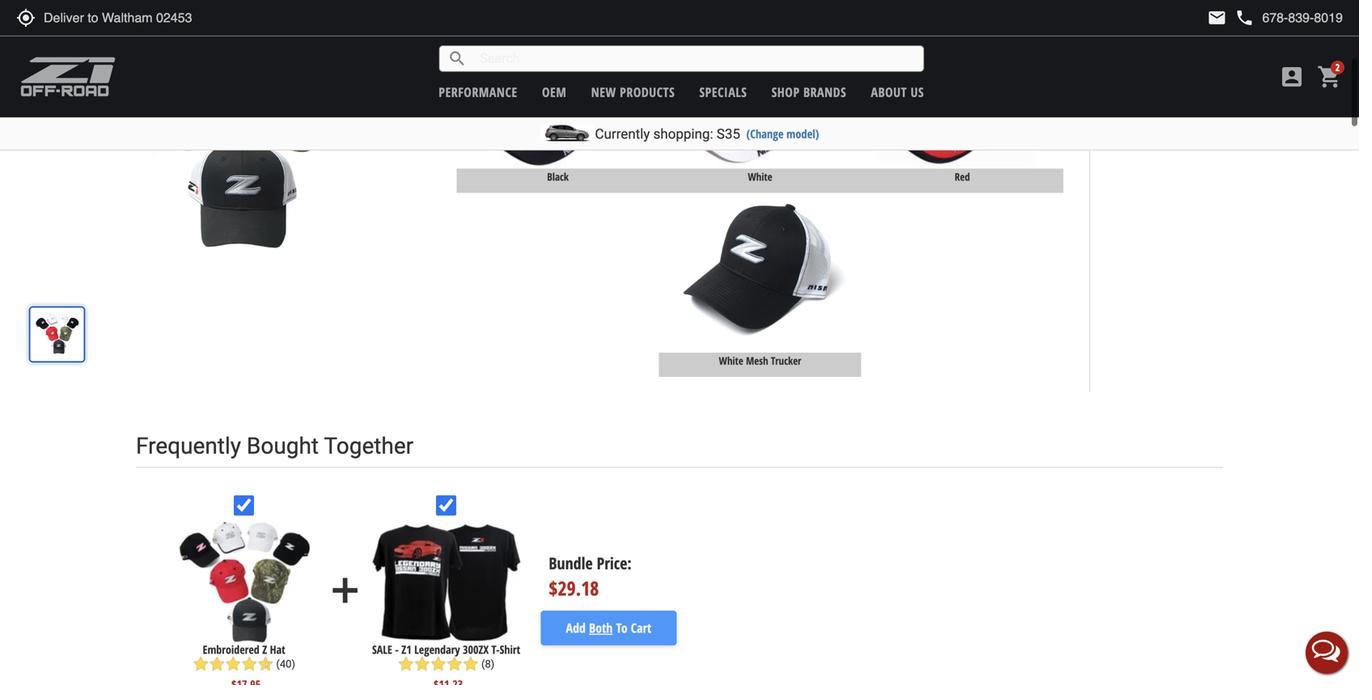 Task type: locate. For each thing, give the bounding box(es) containing it.
model)
[[787, 126, 819, 142]]

1 horizontal spatial white
[[748, 169, 773, 184]]

embroidered z hat star star star star star_half (40)
[[193, 642, 295, 673]]

oem link
[[542, 83, 567, 101]]

star_half
[[258, 656, 274, 673]]

new
[[591, 83, 616, 101]]

t-
[[492, 642, 500, 658]]

together
[[324, 433, 414, 460]]

mail link
[[1208, 8, 1227, 28]]

5 star from the left
[[398, 656, 414, 673]]

1 vertical spatial about
[[1223, 107, 1250, 122]]

legendary
[[414, 642, 460, 658]]

3 star from the left
[[225, 656, 241, 673]]

performance link
[[439, 83, 518, 101]]

0 vertical spatial white
[[748, 169, 773, 184]]

z1 motorsports logo image
[[20, 57, 116, 97]]

white down '(change'
[[748, 169, 773, 184]]

to
[[616, 620, 628, 637]]

ask
[[1153, 107, 1169, 122]]

price:
[[597, 552, 632, 575]]

oem
[[542, 83, 567, 101]]

(40)
[[276, 658, 295, 671]]

hat
[[270, 642, 285, 658]]

bundle
[[549, 552, 593, 575]]

8 star from the left
[[447, 656, 463, 673]]

add
[[325, 571, 365, 611]]

cart
[[631, 620, 652, 637]]

new products link
[[591, 83, 675, 101]]

7 star from the left
[[430, 656, 447, 673]]

white for white
[[748, 169, 773, 184]]

0 horizontal spatial about
[[871, 83, 907, 101]]

star
[[193, 656, 209, 673], [209, 656, 225, 673], [225, 656, 241, 673], [241, 656, 258, 673], [398, 656, 414, 673], [414, 656, 430, 673], [430, 656, 447, 673], [447, 656, 463, 673], [463, 656, 479, 673]]

new products
[[591, 83, 675, 101]]

currently
[[595, 126, 650, 142]]

specials link
[[700, 83, 747, 101]]

-
[[395, 642, 399, 658]]

search
[[448, 49, 467, 68]]

about us link
[[871, 83, 924, 101]]

question_answer
[[1130, 105, 1149, 124]]

shopping:
[[654, 126, 714, 142]]

account_box
[[1280, 64, 1305, 90]]

z
[[262, 642, 267, 658]]

account_box link
[[1275, 64, 1309, 90]]

(change model) link
[[747, 126, 819, 142]]

my_location
[[16, 8, 36, 28]]

question
[[1180, 107, 1220, 122]]

frequently
[[136, 433, 241, 460]]

about left us
[[871, 83, 907, 101]]

white left mesh
[[719, 354, 744, 368]]

9 star from the left
[[463, 656, 479, 673]]

shirt
[[500, 642, 521, 658]]

frequently bought together
[[136, 433, 414, 460]]

about
[[871, 83, 907, 101], [1223, 107, 1250, 122]]

bundle price: $29.18
[[549, 552, 632, 602]]

0 horizontal spatial white
[[719, 354, 744, 368]]

white
[[748, 169, 773, 184], [719, 354, 744, 368]]

z1
[[402, 642, 412, 658]]

products
[[620, 83, 675, 101]]

$29.18
[[549, 576, 599, 602]]

1 horizontal spatial about
[[1223, 107, 1250, 122]]

1 vertical spatial white
[[719, 354, 744, 368]]

sale - z1 legendary 300zx t-shirt star star star star star (8)
[[372, 642, 521, 673]]

300zx
[[463, 642, 489, 658]]

1 star from the left
[[193, 656, 209, 673]]

red
[[955, 169, 970, 184]]

None checkbox
[[234, 496, 254, 516], [436, 496, 457, 516], [234, 496, 254, 516], [436, 496, 457, 516]]

trucker
[[771, 354, 802, 368]]

mesh
[[746, 354, 769, 368]]

6 star from the left
[[414, 656, 430, 673]]

about left this
[[1223, 107, 1250, 122]]

0 vertical spatial about
[[871, 83, 907, 101]]

about us
[[871, 83, 924, 101]]

bought
[[247, 433, 319, 460]]



Task type: vqa. For each thing, say whether or not it's contained in the screenshot.
the leftmost the Elbow
no



Task type: describe. For each thing, give the bounding box(es) containing it.
(change
[[747, 126, 784, 142]]

phone link
[[1235, 8, 1343, 28]]

about inside question_answer ask a question about this product
[[1223, 107, 1250, 122]]

4 star from the left
[[241, 656, 258, 673]]

us
[[911, 83, 924, 101]]

white mesh trucker
[[719, 354, 802, 368]]

performance
[[439, 83, 518, 101]]

shop brands
[[772, 83, 847, 101]]

brands
[[804, 83, 847, 101]]

shop
[[772, 83, 800, 101]]

sale
[[372, 642, 392, 658]]

phone
[[1235, 8, 1255, 28]]

add both to cart
[[566, 620, 652, 637]]

product
[[1273, 107, 1307, 122]]

s35
[[717, 126, 741, 142]]

(8)
[[482, 658, 495, 671]]

both
[[589, 620, 613, 637]]

a
[[1172, 107, 1178, 122]]

2 star from the left
[[209, 656, 225, 673]]

shop brands link
[[772, 83, 847, 101]]

embroidered
[[203, 642, 260, 658]]

shopping_cart link
[[1314, 64, 1343, 90]]

Search search field
[[467, 46, 924, 71]]

this
[[1252, 107, 1270, 122]]

black
[[547, 169, 569, 184]]

white for white mesh trucker
[[719, 354, 744, 368]]

mail
[[1208, 8, 1227, 28]]

shopping_cart
[[1318, 64, 1343, 90]]

mail phone
[[1208, 8, 1255, 28]]

specials
[[700, 83, 747, 101]]

add
[[566, 620, 586, 637]]

question_answer ask a question about this product
[[1130, 105, 1307, 124]]

currently shopping: s35 (change model)
[[595, 126, 819, 142]]



